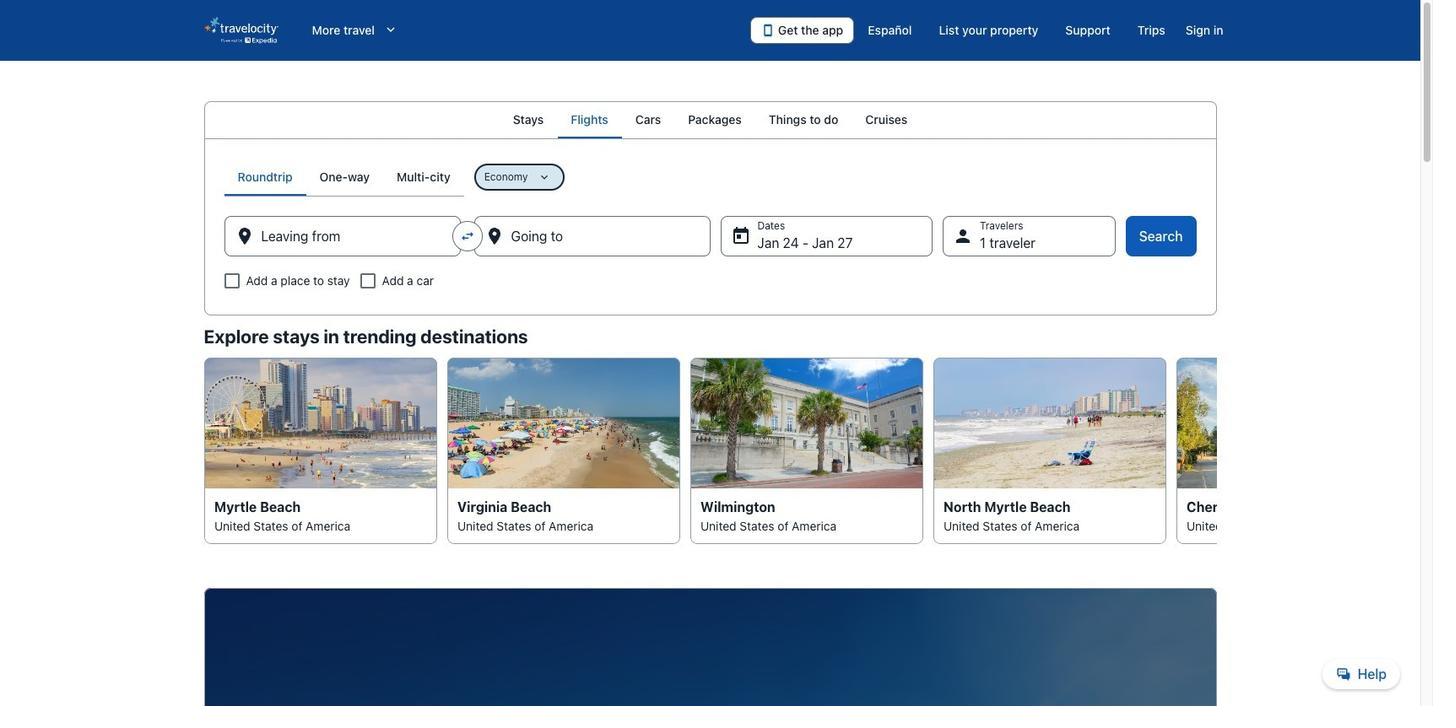Task type: locate. For each thing, give the bounding box(es) containing it.
north myrtle beach showing a beach, a coastal town and general coastal views image
[[933, 358, 1166, 489]]

show previous card image
[[194, 441, 214, 461]]

main content
[[0, 101, 1420, 706]]

0 vertical spatial tab list
[[204, 101, 1217, 138]]

virginia beach showing a beach, general coastal views and a coastal town image
[[447, 358, 680, 489]]

tab list
[[204, 101, 1217, 138], [224, 159, 464, 196]]



Task type: vqa. For each thing, say whether or not it's contained in the screenshot.
the top tab list
yes



Task type: describe. For each thing, give the bounding box(es) containing it.
myrtle beach showing general coastal views, swimming and a city image
[[204, 358, 437, 489]]

swap origin and destination values image
[[460, 229, 475, 244]]

1 vertical spatial tab list
[[224, 159, 464, 196]]

wilmington showing an administrative buidling image
[[690, 358, 923, 489]]

show next card image
[[1206, 441, 1227, 461]]

download the app button image
[[761, 24, 775, 37]]

travelocity logo image
[[204, 17, 278, 44]]

dillsboro image
[[1176, 358, 1409, 489]]



